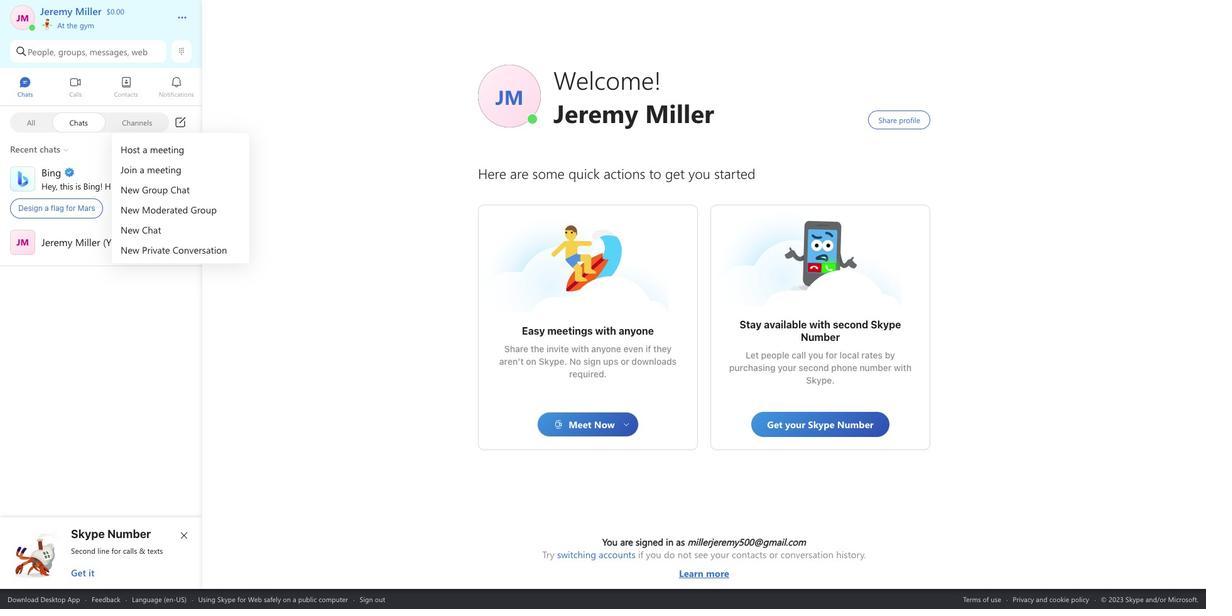 Task type: locate. For each thing, give the bounding box(es) containing it.
at the gym
[[55, 20, 94, 30]]

on down share
[[526, 356, 537, 367]]

you right help at the left of page
[[163, 180, 177, 192]]

2 vertical spatial you
[[646, 549, 662, 561]]

skype number element
[[11, 528, 192, 579]]

skype up the by
[[871, 319, 902, 331]]

it
[[89, 567, 94, 579]]

privacy and cookie policy link
[[1013, 595, 1090, 604]]

rates
[[862, 350, 883, 361]]

0 vertical spatial skype
[[871, 319, 902, 331]]

you left the do
[[646, 549, 662, 561]]

available
[[764, 319, 807, 331]]

skype up second
[[71, 528, 105, 541]]

privacy
[[1013, 595, 1035, 604]]

on right safely
[[283, 595, 291, 604]]

or right contacts
[[770, 549, 778, 561]]

1 horizontal spatial your
[[778, 363, 797, 373]]

(en-
[[164, 595, 176, 604]]

0 vertical spatial or
[[621, 356, 630, 367]]

1 horizontal spatial the
[[531, 344, 545, 354]]

with down the by
[[894, 363, 912, 373]]

skype. down 'phone'
[[807, 375, 835, 386]]

easy
[[522, 326, 545, 337]]

anyone
[[619, 326, 654, 337], [592, 344, 622, 354]]

0 horizontal spatial second
[[799, 363, 829, 373]]

a left public
[[293, 595, 296, 604]]

number
[[801, 332, 840, 343], [107, 528, 151, 541]]

the right at
[[67, 20, 78, 30]]

1 vertical spatial if
[[639, 549, 644, 561]]

0 horizontal spatial a
[[45, 204, 49, 213]]

2 horizontal spatial skype
[[871, 319, 902, 331]]

or right ups
[[621, 356, 630, 367]]

for right line
[[112, 546, 121, 556]]

0 horizontal spatial the
[[67, 20, 78, 30]]

number up calls
[[107, 528, 151, 541]]

0 horizontal spatial skype
[[71, 528, 105, 541]]

you right call
[[809, 350, 824, 361]]

get
[[71, 567, 86, 579]]

people, groups, messages, web button
[[10, 40, 167, 63]]

help
[[144, 180, 161, 192]]

1 vertical spatial number
[[107, 528, 151, 541]]

download
[[8, 595, 39, 604]]

a left flag
[[45, 204, 49, 213]]

1 horizontal spatial or
[[770, 549, 778, 561]]

number
[[860, 363, 892, 373]]

0 horizontal spatial you
[[163, 180, 177, 192]]

0 vertical spatial if
[[646, 344, 651, 354]]

on inside the share the invite with anyone even if they aren't on skype. no sign ups or downloads required.
[[526, 356, 537, 367]]

whosthis
[[783, 218, 822, 231]]

0 vertical spatial your
[[778, 363, 797, 373]]

menu
[[112, 136, 249, 263]]

bing
[[83, 180, 100, 192]]

skype. inside let people call you for local rates by purchasing your second phone number with skype.
[[807, 375, 835, 386]]

second line for calls & texts
[[71, 546, 163, 556]]

1 horizontal spatial you
[[646, 549, 662, 561]]

your down call
[[778, 363, 797, 373]]

your right see
[[711, 549, 730, 561]]

1 vertical spatial anyone
[[592, 344, 622, 354]]

anyone up 'even'
[[619, 326, 654, 337]]

1 vertical spatial on
[[283, 595, 291, 604]]

number up call
[[801, 332, 840, 343]]

second down call
[[799, 363, 829, 373]]

you inside let people call you for local rates by purchasing your second phone number with skype.
[[809, 350, 824, 361]]

stay
[[740, 319, 762, 331]]

groups,
[[58, 46, 87, 58]]

0 horizontal spatial your
[[711, 549, 730, 561]]

with inside the share the invite with anyone even if they aren't on skype. no sign ups or downloads required.
[[572, 344, 589, 354]]

skype. down the invite
[[539, 356, 567, 367]]

all
[[27, 117, 35, 127]]

see
[[695, 549, 708, 561]]

people
[[761, 350, 790, 361]]

aren't
[[500, 356, 524, 367]]

1 horizontal spatial second
[[833, 319, 869, 331]]

terms
[[964, 595, 981, 604]]

people, groups, messages, web
[[28, 46, 148, 58]]

0 horizontal spatial or
[[621, 356, 630, 367]]

web
[[248, 595, 262, 604]]

!
[[100, 180, 103, 192]]

if
[[646, 344, 651, 354], [639, 549, 644, 561]]

skype inside stay available with second skype number
[[871, 319, 902, 331]]

anyone up ups
[[592, 344, 622, 354]]

0 vertical spatial a
[[45, 204, 49, 213]]

as
[[676, 536, 685, 549]]

if right are
[[639, 549, 644, 561]]

even
[[624, 344, 644, 354]]

required.
[[569, 369, 607, 380]]

1 vertical spatial the
[[531, 344, 545, 354]]

if up downloads
[[646, 344, 651, 354]]

of
[[983, 595, 989, 604]]

0 vertical spatial second
[[833, 319, 869, 331]]

1 vertical spatial skype
[[71, 528, 105, 541]]

computer
[[319, 595, 348, 604]]

0 horizontal spatial if
[[639, 549, 644, 561]]

you
[[603, 536, 618, 549]]

second up local at the right bottom of page
[[833, 319, 869, 331]]

1 vertical spatial or
[[770, 549, 778, 561]]

0 vertical spatial skype.
[[539, 356, 567, 367]]

second
[[833, 319, 869, 331], [799, 363, 829, 373]]

skype
[[871, 319, 902, 331], [71, 528, 105, 541], [218, 595, 236, 604]]

the down the easy at the left of page
[[531, 344, 545, 354]]

0 vertical spatial you
[[163, 180, 177, 192]]

1 horizontal spatial a
[[293, 595, 296, 604]]

your
[[778, 363, 797, 373], [711, 549, 730, 561]]

skype.
[[539, 356, 567, 367], [807, 375, 835, 386]]

0 horizontal spatial number
[[107, 528, 151, 541]]

signed
[[636, 536, 664, 549]]

2 vertical spatial skype
[[218, 595, 236, 604]]

1 horizontal spatial skype.
[[807, 375, 835, 386]]

us)
[[176, 595, 187, 604]]

try
[[542, 549, 555, 561]]

for left web
[[238, 595, 246, 604]]

messages,
[[90, 46, 129, 58]]

in
[[666, 536, 674, 549]]

with inside stay available with second skype number
[[810, 319, 831, 331]]

1 vertical spatial skype.
[[807, 375, 835, 386]]

your inside let people call you for local rates by purchasing your second phone number with skype.
[[778, 363, 797, 373]]

more
[[706, 568, 730, 580]]

if inside the share the invite with anyone even if they aren't on skype. no sign ups or downloads required.
[[646, 344, 651, 354]]

tab list
[[0, 71, 202, 106]]

hey, this is bing ! how can i help you today?
[[41, 180, 207, 192]]

history.
[[837, 549, 867, 561]]

downloads
[[632, 356, 677, 367]]

the inside the share the invite with anyone even if they aren't on skype. no sign ups or downloads required.
[[531, 344, 545, 354]]

1 vertical spatial your
[[711, 549, 730, 561]]

0 vertical spatial number
[[801, 332, 840, 343]]

1 horizontal spatial on
[[526, 356, 537, 367]]

local
[[840, 350, 860, 361]]

switching accounts link
[[557, 549, 636, 561]]

the inside button
[[67, 20, 78, 30]]

hey,
[[41, 180, 58, 192]]

1 horizontal spatial if
[[646, 344, 651, 354]]

or inside the share the invite with anyone even if they aren't on skype. no sign ups or downloads required.
[[621, 356, 630, 367]]

1 vertical spatial second
[[799, 363, 829, 373]]

with up the 'no'
[[572, 344, 589, 354]]

0 vertical spatial the
[[67, 20, 78, 30]]

the
[[67, 20, 78, 30], [531, 344, 545, 354]]

share the invite with anyone even if they aren't on skype. no sign ups or downloads required.
[[500, 344, 679, 380]]

gym
[[80, 20, 94, 30]]

1 vertical spatial you
[[809, 350, 824, 361]]

sign out link
[[360, 595, 385, 604]]

0 horizontal spatial skype.
[[539, 356, 567, 367]]

use
[[991, 595, 1002, 604]]

you
[[163, 180, 177, 192], [809, 350, 824, 361], [646, 549, 662, 561]]

accounts
[[599, 549, 636, 561]]

skype right using
[[218, 595, 236, 604]]

language (en-us) link
[[132, 595, 187, 604]]

1 horizontal spatial number
[[801, 332, 840, 343]]

line
[[98, 546, 110, 556]]

sign out
[[360, 595, 385, 604]]

for left local at the right bottom of page
[[826, 350, 838, 361]]

using skype for web safely on a public computer link
[[198, 595, 348, 604]]

this
[[60, 180, 73, 192]]

with
[[810, 319, 831, 331], [595, 326, 617, 337], [572, 344, 589, 354], [894, 363, 912, 373]]

flag
[[51, 204, 64, 213]]

0 vertical spatial on
[[526, 356, 537, 367]]

2 horizontal spatial you
[[809, 350, 824, 361]]

0 horizontal spatial on
[[283, 595, 291, 604]]

with right available
[[810, 319, 831, 331]]

cookie
[[1050, 595, 1070, 604]]



Task type: describe. For each thing, give the bounding box(es) containing it.
0 vertical spatial anyone
[[619, 326, 654, 337]]

and
[[1036, 595, 1048, 604]]

how
[[105, 180, 122, 192]]

for inside skype number element
[[112, 546, 121, 556]]

stay available with second skype number
[[740, 319, 904, 343]]

language (en-us)
[[132, 595, 187, 604]]

anyone inside the share the invite with anyone even if they aren't on skype. no sign ups or downloads required.
[[592, 344, 622, 354]]

policy
[[1072, 595, 1090, 604]]

second inside stay available with second skype number
[[833, 319, 869, 331]]

not
[[678, 549, 692, 561]]

channels
[[122, 117, 152, 127]]

design
[[18, 204, 43, 213]]

safely
[[264, 595, 281, 604]]

second inside let people call you for local rates by purchasing your second phone number with skype.
[[799, 363, 829, 373]]

download desktop app link
[[8, 595, 80, 604]]

is
[[75, 180, 81, 192]]

privacy and cookie policy
[[1013, 595, 1090, 604]]

if inside try switching accounts if you do not see your contacts or conversation history. learn more
[[639, 549, 644, 561]]

sign
[[360, 595, 373, 604]]

share
[[505, 344, 529, 354]]

app
[[68, 595, 80, 604]]

can
[[125, 180, 138, 192]]

ups
[[603, 356, 619, 367]]

for right flag
[[66, 204, 76, 213]]

call
[[792, 350, 806, 361]]

are
[[621, 536, 633, 549]]

contacts
[[732, 549, 767, 561]]

or inside try switching accounts if you do not see your contacts or conversation history. learn more
[[770, 549, 778, 561]]

using skype for web safely on a public computer
[[198, 595, 348, 604]]

chats
[[69, 117, 88, 127]]

mansurfer
[[551, 224, 596, 238]]

feedback
[[92, 595, 120, 604]]

the for invite
[[531, 344, 545, 354]]

for inside let people call you for local rates by purchasing your second phone number with skype.
[[826, 350, 838, 361]]

easy meetings with anyone
[[522, 326, 654, 337]]

purchasing
[[730, 363, 776, 373]]

with up ups
[[595, 326, 617, 337]]

with inside let people call you for local rates by purchasing your second phone number with skype.
[[894, 363, 912, 373]]

learn more link
[[542, 561, 867, 580]]

language
[[132, 595, 162, 604]]

people,
[[28, 46, 56, 58]]

1 horizontal spatial skype
[[218, 595, 236, 604]]

number inside stay available with second skype number
[[801, 332, 840, 343]]

invite
[[547, 344, 569, 354]]

calls
[[123, 546, 137, 556]]

desktop
[[40, 595, 66, 604]]

using
[[198, 595, 216, 604]]

get it
[[71, 567, 94, 579]]

do
[[664, 549, 675, 561]]

skype. inside the share the invite with anyone even if they aren't on skype. no sign ups or downloads required.
[[539, 356, 567, 367]]

meetings
[[548, 326, 593, 337]]

switching
[[557, 549, 596, 561]]

download desktop app
[[8, 595, 80, 604]]

conversation
[[781, 549, 834, 561]]

the for gym
[[67, 20, 78, 30]]

sign
[[584, 356, 601, 367]]

at the gym button
[[40, 18, 165, 30]]

public
[[298, 595, 317, 604]]

phone
[[832, 363, 858, 373]]

design a flag for mars
[[18, 204, 95, 213]]

you inside try switching accounts if you do not see your contacts or conversation history. learn more
[[646, 549, 662, 561]]

&
[[139, 546, 145, 556]]

second
[[71, 546, 96, 556]]

i
[[140, 180, 142, 192]]

out
[[375, 595, 385, 604]]

let
[[746, 350, 759, 361]]

today?
[[179, 180, 204, 192]]

terms of use
[[964, 595, 1002, 604]]

try switching accounts if you do not see your contacts or conversation history. learn more
[[542, 549, 867, 580]]

1 vertical spatial a
[[293, 595, 296, 604]]

your inside try switching accounts if you do not see your contacts or conversation history. learn more
[[711, 549, 730, 561]]

feedback link
[[92, 595, 120, 604]]

mars
[[78, 204, 95, 213]]

at
[[57, 20, 65, 30]]

learn
[[679, 568, 704, 580]]

by
[[885, 350, 896, 361]]

terms of use link
[[964, 595, 1002, 604]]

no
[[570, 356, 581, 367]]



Task type: vqa. For each thing, say whether or not it's contained in the screenshot.
Get It at the left of the page
yes



